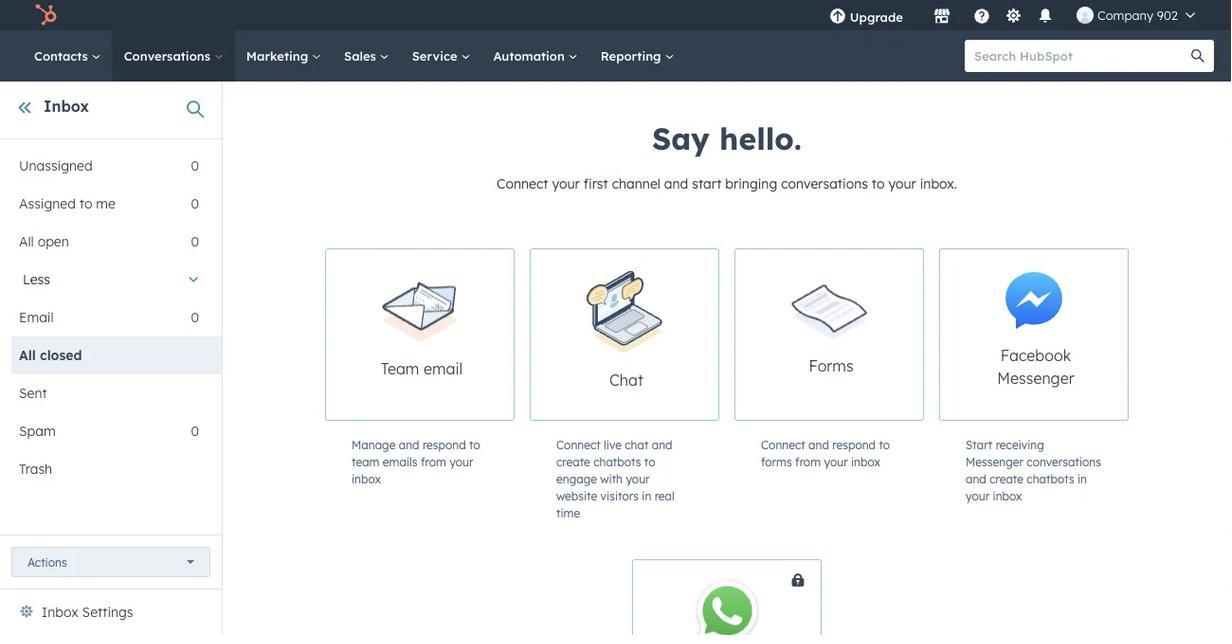 Task type: describe. For each thing, give the bounding box(es) containing it.
emails
[[383, 455, 418, 469]]

all closed
[[19, 347, 82, 364]]

help image
[[973, 9, 990, 26]]

start
[[692, 175, 722, 192]]

mateo roberts image
[[1077, 7, 1094, 24]]

spam
[[19, 423, 56, 439]]

trash button
[[11, 450, 199, 488]]

contacts
[[34, 48, 92, 64]]

notifications button
[[1029, 0, 1062, 30]]

assigned to me
[[19, 195, 116, 212]]

me
[[96, 195, 116, 212]]

to inside connect and respond to forms from your inbox
[[879, 437, 890, 452]]

email
[[424, 359, 463, 378]]

902
[[1157, 7, 1178, 23]]

your inside start receiving messenger conversations and create chatbots in your inbox
[[966, 489, 990, 503]]

connect and respond to forms from your inbox
[[761, 437, 890, 469]]

open
[[38, 233, 69, 250]]

Search HubSpot search field
[[965, 40, 1197, 72]]

sent
[[19, 385, 47, 401]]

connect your first channel and start bringing conversations to your inbox.
[[497, 175, 957, 192]]

reporting
[[601, 48, 665, 64]]

settings image
[[1005, 8, 1022, 25]]

and inside connect live chat and create chatbots to engage with your website visitors in real time
[[652, 437, 673, 452]]

conversations link
[[113, 30, 235, 82]]

actions
[[27, 555, 67, 569]]

marketplaces image
[[934, 9, 951, 26]]

sales link
[[333, 30, 401, 82]]

forms
[[761, 455, 792, 469]]

contacts link
[[23, 30, 113, 82]]

your inside manage and respond to team emails from your inbox
[[449, 455, 473, 469]]

inbox settings
[[42, 604, 133, 620]]

settings
[[82, 604, 133, 620]]

chatbots inside start receiving messenger conversations and create chatbots in your inbox
[[1027, 472, 1075, 486]]

chatbots inside connect live chat and create chatbots to engage with your website visitors in real time
[[594, 455, 641, 469]]

messenger inside start receiving messenger conversations and create chatbots in your inbox
[[966, 455, 1024, 469]]

start
[[966, 437, 993, 452]]

0 for unassigned
[[191, 157, 199, 174]]

automation
[[493, 48, 568, 64]]

channel
[[612, 175, 661, 192]]

menu containing company 902
[[816, 0, 1209, 30]]

Team email checkbox
[[325, 248, 515, 421]]

0 for email
[[191, 309, 199, 326]]

inbox for inbox settings
[[42, 604, 78, 620]]

Forms checkbox
[[735, 248, 924, 421]]

messenger inside checkbox
[[997, 369, 1075, 388]]

conversations
[[124, 48, 214, 64]]

chat
[[625, 437, 649, 452]]

connect for forms
[[761, 437, 805, 452]]

sales
[[344, 48, 380, 64]]

trash
[[19, 461, 52, 477]]

conversations inside start receiving messenger conversations and create chatbots in your inbox
[[1027, 455, 1101, 469]]

engage
[[556, 472, 597, 486]]

respond for team email
[[423, 437, 466, 452]]

create inside start receiving messenger conversations and create chatbots in your inbox
[[990, 472, 1024, 486]]

manage and respond to team emails from your inbox
[[352, 437, 480, 486]]

inbox.
[[920, 175, 957, 192]]

hello.
[[719, 119, 802, 157]]

settings link
[[1002, 5, 1025, 25]]

your inside connect live chat and create chatbots to engage with your website visitors in real time
[[626, 472, 650, 486]]

inbox for inbox
[[44, 97, 89, 116]]

chat
[[610, 370, 644, 389]]

0 horizontal spatial conversations
[[781, 175, 868, 192]]

in inside start receiving messenger conversations and create chatbots in your inbox
[[1078, 472, 1087, 486]]

manage
[[352, 437, 396, 452]]

connect live chat and create chatbots to engage with your website visitors in real time
[[556, 437, 675, 520]]

inbox settings link
[[42, 601, 133, 624]]

upgrade image
[[829, 9, 846, 26]]

to inside manage and respond to team emails from your inbox
[[469, 437, 480, 452]]



Task type: locate. For each thing, give the bounding box(es) containing it.
from inside manage and respond to team emails from your inbox
[[421, 455, 446, 469]]

chatbots
[[594, 455, 641, 469], [1027, 472, 1075, 486]]

time
[[556, 506, 580, 520]]

your up visitors
[[626, 472, 650, 486]]

5 0 from the top
[[191, 423, 199, 439]]

0 vertical spatial inbox
[[44, 97, 89, 116]]

1 vertical spatial inbox
[[352, 472, 381, 486]]

from right forms
[[795, 455, 821, 469]]

1 0 from the top
[[191, 157, 199, 174]]

with
[[600, 472, 623, 486]]

less
[[23, 271, 50, 288]]

1 vertical spatial inbox
[[42, 604, 78, 620]]

0 horizontal spatial chatbots
[[594, 455, 641, 469]]

1 vertical spatial create
[[990, 472, 1024, 486]]

marketplaces button
[[922, 0, 962, 30]]

your
[[552, 175, 580, 192], [889, 175, 916, 192], [449, 455, 473, 469], [824, 455, 848, 469], [626, 472, 650, 486], [966, 489, 990, 503]]

Chat checkbox
[[530, 248, 719, 421]]

to
[[872, 175, 885, 192], [79, 195, 92, 212], [469, 437, 480, 452], [879, 437, 890, 452], [644, 455, 655, 469]]

0 horizontal spatial respond
[[423, 437, 466, 452]]

connect inside connect and respond to forms from your inbox
[[761, 437, 805, 452]]

2 respond from the left
[[832, 437, 876, 452]]

all
[[19, 233, 34, 250], [19, 347, 36, 364]]

from right emails
[[421, 455, 446, 469]]

your right emails
[[449, 455, 473, 469]]

visitors
[[601, 489, 639, 503]]

0 horizontal spatial in
[[642, 489, 651, 503]]

0 for assigned to me
[[191, 195, 199, 212]]

inbox left settings
[[42, 604, 78, 620]]

messenger
[[997, 369, 1075, 388], [966, 455, 1024, 469]]

service link
[[401, 30, 482, 82]]

0 horizontal spatial create
[[556, 455, 590, 469]]

email
[[19, 309, 54, 326]]

respond
[[423, 437, 466, 452], [832, 437, 876, 452]]

menu
[[816, 0, 1209, 30]]

1 vertical spatial messenger
[[966, 455, 1024, 469]]

1 vertical spatial all
[[19, 347, 36, 364]]

and inside connect and respond to forms from your inbox
[[809, 437, 829, 452]]

all inside all closed button
[[19, 347, 36, 364]]

from inside connect and respond to forms from your inbox
[[795, 455, 821, 469]]

0 vertical spatial inbox
[[851, 455, 881, 469]]

1 vertical spatial conversations
[[1027, 455, 1101, 469]]

0
[[191, 157, 199, 174], [191, 195, 199, 212], [191, 233, 199, 250], [191, 309, 199, 326], [191, 423, 199, 439]]

connect up forms
[[761, 437, 805, 452]]

messenger down facebook
[[997, 369, 1075, 388]]

create up the engage
[[556, 455, 590, 469]]

1 horizontal spatial connect
[[556, 437, 601, 452]]

live
[[604, 437, 622, 452]]

unassigned
[[19, 157, 93, 174]]

respond inside manage and respond to team emails from your inbox
[[423, 437, 466, 452]]

and inside manage and respond to team emails from your inbox
[[399, 437, 419, 452]]

notifications image
[[1037, 9, 1054, 26]]

inbox down receiving
[[993, 489, 1022, 503]]

bringing
[[725, 175, 777, 192]]

connect left first
[[497, 175, 548, 192]]

your left first
[[552, 175, 580, 192]]

real
[[655, 489, 675, 503]]

and down start
[[966, 472, 987, 486]]

connect up the engage
[[556, 437, 601, 452]]

1 horizontal spatial in
[[1078, 472, 1087, 486]]

1 horizontal spatial chatbots
[[1027, 472, 1075, 486]]

create
[[556, 455, 590, 469], [990, 472, 1024, 486]]

0 horizontal spatial connect
[[497, 175, 548, 192]]

and left start
[[664, 175, 688, 192]]

facebook messenger
[[997, 346, 1075, 388]]

inbox
[[851, 455, 881, 469], [352, 472, 381, 486], [993, 489, 1022, 503]]

respond down forms on the right bottom of the page
[[832, 437, 876, 452]]

1 horizontal spatial respond
[[832, 437, 876, 452]]

hubspot image
[[34, 4, 57, 27]]

inbox inside manage and respond to team emails from your inbox
[[352, 472, 381, 486]]

2 from from the left
[[795, 455, 821, 469]]

first
[[584, 175, 608, 192]]

1 horizontal spatial from
[[795, 455, 821, 469]]

hubspot link
[[23, 4, 71, 27]]

company
[[1098, 7, 1154, 23]]

inbox
[[44, 97, 89, 116], [42, 604, 78, 620]]

create down receiving
[[990, 472, 1024, 486]]

chatbots down receiving
[[1027, 472, 1075, 486]]

3 0 from the top
[[191, 233, 199, 250]]

and down forms on the right bottom of the page
[[809, 437, 829, 452]]

company 902 button
[[1065, 0, 1207, 30]]

inbox down contacts link
[[44, 97, 89, 116]]

all for all closed
[[19, 347, 36, 364]]

inbox down team
[[352, 472, 381, 486]]

1 vertical spatial chatbots
[[1027, 472, 1075, 486]]

all open
[[19, 233, 69, 250]]

connect for chat
[[556, 437, 601, 452]]

team
[[381, 359, 419, 378]]

and up emails
[[399, 437, 419, 452]]

your inside connect and respond to forms from your inbox
[[824, 455, 848, 469]]

conversations right the bringing
[[781, 175, 868, 192]]

and right chat
[[652, 437, 673, 452]]

1 from from the left
[[421, 455, 446, 469]]

2 0 from the top
[[191, 195, 199, 212]]

chatbots down live
[[594, 455, 641, 469]]

0 for all open
[[191, 233, 199, 250]]

0 vertical spatial conversations
[[781, 175, 868, 192]]

start receiving messenger conversations and create chatbots in your inbox
[[966, 437, 1101, 503]]

2 vertical spatial inbox
[[993, 489, 1022, 503]]

reporting link
[[589, 30, 686, 82]]

in inside connect live chat and create chatbots to engage with your website visitors in real time
[[642, 489, 651, 503]]

website
[[556, 489, 597, 503]]

messenger down start
[[966, 455, 1024, 469]]

all left the closed
[[19, 347, 36, 364]]

your left inbox.
[[889, 175, 916, 192]]

1 horizontal spatial inbox
[[851, 455, 881, 469]]

conversations down receiving
[[1027, 455, 1101, 469]]

in
[[1078, 472, 1087, 486], [642, 489, 651, 503]]

inbox right forms
[[851, 455, 881, 469]]

0 for spam
[[191, 423, 199, 439]]

search image
[[1191, 49, 1205, 63]]

facebook
[[1001, 346, 1071, 365]]

1 vertical spatial in
[[642, 489, 651, 503]]

connect inside connect live chat and create chatbots to engage with your website visitors in real time
[[556, 437, 601, 452]]

1 horizontal spatial conversations
[[1027, 455, 1101, 469]]

conversations
[[781, 175, 868, 192], [1027, 455, 1101, 469]]

marketing
[[246, 48, 312, 64]]

0 vertical spatial all
[[19, 233, 34, 250]]

1 respond from the left
[[423, 437, 466, 452]]

1 horizontal spatial create
[[990, 472, 1024, 486]]

closed
[[40, 347, 82, 364]]

search button
[[1182, 40, 1214, 72]]

respond inside connect and respond to forms from your inbox
[[832, 437, 876, 452]]

0 vertical spatial chatbots
[[594, 455, 641, 469]]

2 horizontal spatial inbox
[[993, 489, 1022, 503]]

None checkbox
[[632, 559, 892, 635]]

0 vertical spatial create
[[556, 455, 590, 469]]

your down start
[[966, 489, 990, 503]]

receiving
[[996, 437, 1044, 452]]

respond for forms
[[832, 437, 876, 452]]

marketing link
[[235, 30, 333, 82]]

0 vertical spatial in
[[1078, 472, 1087, 486]]

and
[[664, 175, 688, 192], [399, 437, 419, 452], [652, 437, 673, 452], [809, 437, 829, 452], [966, 472, 987, 486]]

inbox inside connect and respond to forms from your inbox
[[851, 455, 881, 469]]

all left open
[[19, 233, 34, 250]]

respond right the 'manage'
[[423, 437, 466, 452]]

from
[[421, 455, 446, 469], [795, 455, 821, 469]]

upgrade
[[850, 9, 903, 25]]

4 0 from the top
[[191, 309, 199, 326]]

0 horizontal spatial inbox
[[352, 472, 381, 486]]

Facebook Messenger checkbox
[[939, 248, 1129, 421]]

forms
[[809, 357, 854, 376]]

inbox inside start receiving messenger conversations and create chatbots in your inbox
[[993, 489, 1022, 503]]

0 vertical spatial messenger
[[997, 369, 1075, 388]]

company 902
[[1098, 7, 1178, 23]]

assigned
[[19, 195, 76, 212]]

actions button
[[11, 547, 210, 577]]

all for all open
[[19, 233, 34, 250]]

team email
[[381, 359, 463, 378]]

automation link
[[482, 30, 589, 82]]

your right forms
[[824, 455, 848, 469]]

to inside connect live chat and create chatbots to engage with your website visitors in real time
[[644, 455, 655, 469]]

connect
[[497, 175, 548, 192], [556, 437, 601, 452], [761, 437, 805, 452]]

sent button
[[11, 374, 199, 412]]

1 all from the top
[[19, 233, 34, 250]]

say hello.
[[652, 119, 802, 157]]

2 all from the top
[[19, 347, 36, 364]]

and inside start receiving messenger conversations and create chatbots in your inbox
[[966, 472, 987, 486]]

say
[[652, 119, 710, 157]]

2 horizontal spatial connect
[[761, 437, 805, 452]]

create inside connect live chat and create chatbots to engage with your website visitors in real time
[[556, 455, 590, 469]]

help button
[[966, 0, 998, 30]]

all closed button
[[11, 336, 199, 374]]

service
[[412, 48, 461, 64]]

0 horizontal spatial from
[[421, 455, 446, 469]]

team
[[352, 455, 380, 469]]



Task type: vqa. For each thing, say whether or not it's contained in the screenshot.
list
no



